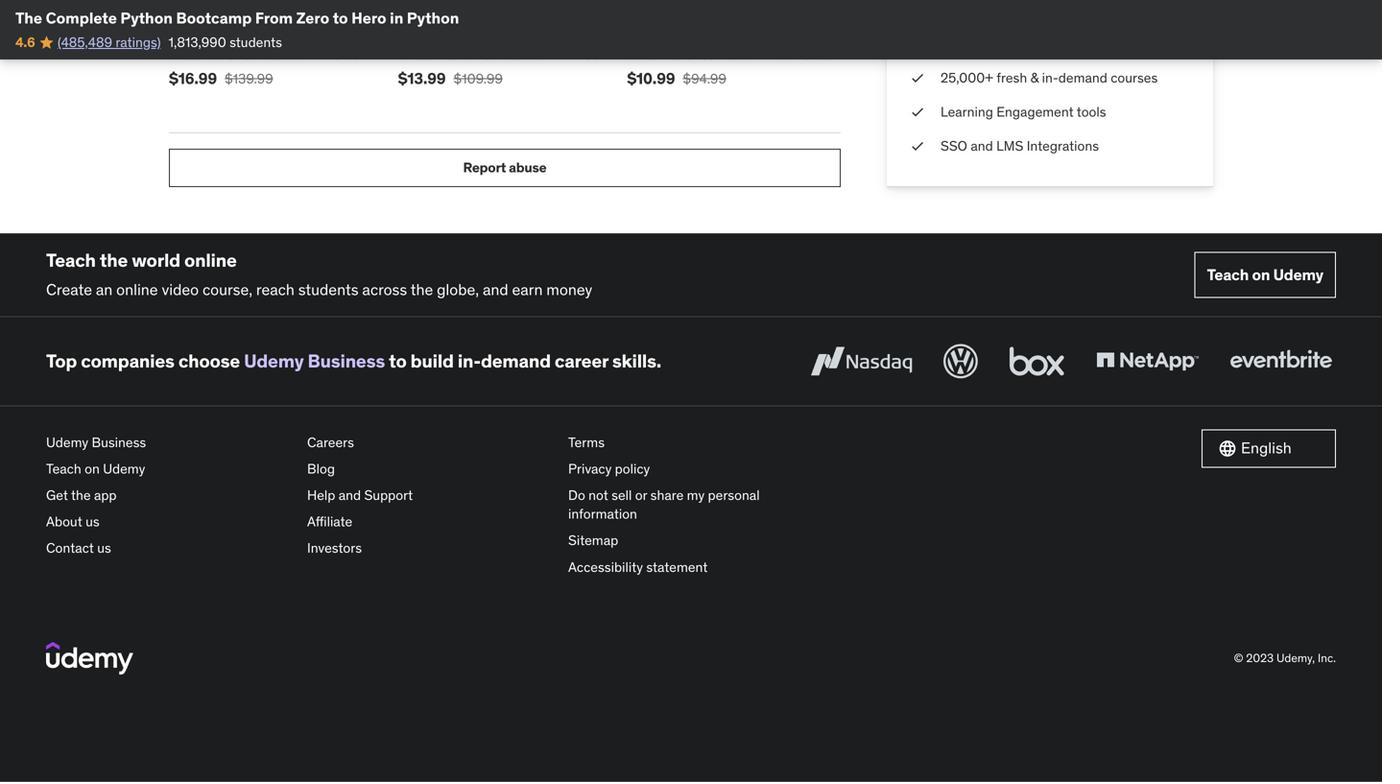Task type: locate. For each thing, give the bounding box(es) containing it.
2 vertical spatial the
[[71, 487, 91, 504]]

on up the app
[[85, 460, 100, 478]]

0 horizontal spatial all levels
[[311, 48, 360, 63]]

the left globe,
[[411, 280, 433, 300]]

udemy up the app
[[103, 460, 145, 478]]

0 vertical spatial in-
[[1043, 69, 1059, 86]]

all levels for $13.99
[[551, 48, 600, 63]]

1 vertical spatial students
[[298, 280, 359, 300]]

1 vertical spatial udemy business link
[[46, 430, 292, 456]]

udemy business link up get the app link
[[46, 430, 292, 456]]

to left build
[[389, 349, 407, 373]]

3 total from the left
[[637, 48, 660, 63]]

blog
[[307, 460, 335, 478]]

students right 'reach'
[[298, 280, 359, 300]]

0 vertical spatial online
[[184, 249, 237, 272]]

0 horizontal spatial hours
[[205, 48, 234, 63]]

earn
[[512, 280, 543, 300]]

1 horizontal spatial jose
[[398, 8, 421, 23]]

0 horizontal spatial jose
[[169, 8, 192, 23]]

demand left career
[[481, 349, 551, 373]]

jose
[[169, 8, 192, 23], [398, 8, 421, 23]]

teach for on
[[1208, 265, 1250, 285]]

2 9 total hours from the left
[[627, 48, 692, 63]]

1 horizontal spatial the
[[100, 249, 128, 272]]

udemy
[[1274, 265, 1324, 285], [244, 349, 304, 373], [46, 434, 88, 451], [103, 460, 145, 478]]

fresh
[[997, 69, 1028, 86]]

about
[[46, 513, 82, 531]]

lectures
[[260, 48, 302, 63], [500, 48, 542, 63], [718, 48, 760, 63]]

0 vertical spatial business
[[308, 349, 385, 373]]

teach
[[46, 249, 96, 272], [1208, 265, 1250, 285], [46, 460, 81, 478]]

0 horizontal spatial all
[[311, 48, 324, 63]]

2 python from the left
[[407, 8, 459, 28]]

1 horizontal spatial students
[[298, 280, 359, 300]]

1 hours from the left
[[205, 48, 234, 63]]

0 vertical spatial teach on udemy link
[[1195, 252, 1337, 298]]

students inside the teach the world online create an online video course, reach students across the globe, and earn money
[[298, 280, 359, 300]]

1 vertical spatial to
[[389, 349, 407, 373]]

world
[[132, 249, 180, 272]]

globe,
[[437, 280, 479, 300]]

165 lectures
[[479, 48, 542, 63]]

online right an
[[116, 280, 158, 300]]

complete
[[46, 8, 117, 28]]

1 vertical spatial and
[[483, 280, 509, 300]]

lectures for $16.99
[[260, 48, 302, 63]]

1 levels from the left
[[327, 48, 360, 63]]

get the app link
[[46, 483, 292, 509]]

2 levels from the left
[[567, 48, 600, 63]]

all
[[311, 48, 324, 63], [551, 48, 564, 63]]

hours for $16.99
[[205, 48, 234, 63]]

terms privacy policy do not sell or share my personal information sitemap accessibility statement
[[569, 434, 760, 576]]

sso and lms integrations
[[941, 137, 1100, 155]]

1 horizontal spatial 9
[[627, 48, 634, 63]]

levels for $13.99
[[567, 48, 600, 63]]

contact us link
[[46, 536, 292, 562]]

0 vertical spatial to
[[333, 8, 348, 28]]

2 horizontal spatial total
[[637, 48, 660, 63]]

total up $10.99
[[637, 48, 660, 63]]

do
[[569, 487, 586, 504]]

9 total hours up $10.99
[[627, 48, 692, 63]]

and left the earn
[[483, 280, 509, 300]]

report
[[463, 159, 506, 176]]

1 9 total hours from the left
[[169, 48, 234, 63]]

teach on udemy link up eventbrite image at right top
[[1195, 252, 1337, 298]]

teach on udemy
[[1208, 265, 1324, 285]]

1 python from the left
[[120, 8, 173, 28]]

1 horizontal spatial hours
[[440, 48, 469, 63]]

0 horizontal spatial portilla
[[195, 8, 231, 23]]

share
[[651, 487, 684, 504]]

0 horizontal spatial 9
[[169, 48, 176, 63]]

4.6 up 25
[[398, 26, 418, 44]]

sell
[[612, 487, 632, 504]]

0 vertical spatial udemy business link
[[244, 349, 385, 373]]

9 total hours up $16.99
[[169, 48, 234, 63]]

2 jose from the left
[[398, 8, 421, 23]]

teach inside the udemy business teach on udemy get the app about us contact us
[[46, 460, 81, 478]]

25,000+ fresh & in-demand courses
[[941, 69, 1158, 86]]

about us link
[[46, 509, 292, 536]]

demand
[[1059, 69, 1108, 86], [481, 349, 551, 373]]

to
[[333, 8, 348, 28], [389, 349, 407, 373]]

lectures right 58 on the right top of page
[[718, 48, 760, 63]]

on up eventbrite image at right top
[[1253, 265, 1271, 285]]

0 horizontal spatial python
[[120, 8, 173, 28]]

learning engagement tools
[[941, 103, 1107, 120]]

udemy right choose
[[244, 349, 304, 373]]

0 horizontal spatial and
[[339, 487, 361, 504]]

0 horizontal spatial levels
[[327, 48, 360, 63]]

0 horizontal spatial on
[[85, 460, 100, 478]]

levels right 165 lectures on the top of page
[[567, 48, 600, 63]]

0 horizontal spatial business
[[92, 434, 146, 451]]

xsmall image down xsmall icon
[[910, 137, 926, 156]]

9 for 83 lectures
[[169, 48, 176, 63]]

1 9 from the left
[[169, 48, 176, 63]]

portilla up 25 total hours
[[424, 8, 460, 23]]

hours up $10.99 $94.99
[[663, 48, 692, 63]]

total right 25
[[414, 48, 438, 63]]

1 horizontal spatial online
[[184, 249, 237, 272]]

1 horizontal spatial python
[[407, 8, 459, 28]]

1 total from the left
[[179, 48, 202, 63]]

investors
[[307, 540, 362, 557]]

1 vertical spatial the
[[411, 280, 433, 300]]

jose up '4.7'
[[169, 8, 192, 23]]

contact
[[46, 540, 94, 557]]

the up an
[[100, 249, 128, 272]]

the complete python bootcamp from zero to hero in python
[[15, 8, 459, 28]]

total for $13.99
[[414, 48, 438, 63]]

levels down hero
[[327, 48, 360, 63]]

1 horizontal spatial lectures
[[500, 48, 542, 63]]

box image
[[1005, 340, 1070, 383]]

teach inside the teach the world online create an online video course, reach students across the globe, and earn money
[[46, 249, 96, 272]]

2 vertical spatial and
[[339, 487, 361, 504]]

2 lectures from the left
[[500, 48, 542, 63]]

online
[[184, 249, 237, 272], [116, 280, 158, 300]]

0 horizontal spatial 4.6
[[15, 34, 35, 51]]

2 horizontal spatial lectures
[[718, 48, 760, 63]]

9 down '4.7'
[[169, 48, 176, 63]]

2 all from the left
[[551, 48, 564, 63]]

and
[[971, 137, 994, 155], [483, 280, 509, 300], [339, 487, 361, 504]]

udemy up 'get'
[[46, 434, 88, 451]]

the right 'get'
[[71, 487, 91, 504]]

python right in
[[407, 8, 459, 28]]

1 horizontal spatial 9 total hours
[[627, 48, 692, 63]]

4.6 down "the"
[[15, 34, 35, 51]]

0 horizontal spatial 9 total hours
[[169, 48, 234, 63]]

1 vertical spatial business
[[92, 434, 146, 451]]

all levels down zero
[[311, 48, 360, 63]]

1 horizontal spatial portilla
[[424, 8, 460, 23]]

levels
[[327, 48, 360, 63], [567, 48, 600, 63]]

students down from
[[230, 34, 282, 51]]

2 portilla from the left
[[424, 8, 460, 23]]

0 horizontal spatial in-
[[458, 349, 481, 373]]

1 horizontal spatial and
[[483, 280, 509, 300]]

0 vertical spatial students
[[230, 34, 282, 51]]

1 all levels from the left
[[311, 48, 360, 63]]

lectures for $13.99
[[500, 48, 542, 63]]

business down across
[[308, 349, 385, 373]]

0 horizontal spatial teach on udemy link
[[46, 456, 292, 483]]

0 vertical spatial demand
[[1059, 69, 1108, 86]]

1 horizontal spatial levels
[[567, 48, 600, 63]]

all levels right 165 lectures on the top of page
[[551, 48, 600, 63]]

online up course,
[[184, 249, 237, 272]]

jose inside jose portilla 4.6
[[398, 8, 421, 23]]

in-
[[1043, 69, 1059, 86], [458, 349, 481, 373]]

1 lectures from the left
[[260, 48, 302, 63]]

$13.99 $109.99
[[398, 69, 503, 88]]

2 hours from the left
[[440, 48, 469, 63]]

9 total hours
[[169, 48, 234, 63], [627, 48, 692, 63]]

us right about at the left of the page
[[86, 513, 100, 531]]

4.6
[[398, 26, 418, 44], [15, 34, 35, 51]]

video
[[162, 280, 199, 300]]

do not sell or share my personal information button
[[569, 483, 814, 528]]

accessibility statement link
[[569, 554, 814, 581]]

3 hours from the left
[[663, 48, 692, 63]]

the
[[100, 249, 128, 272], [411, 280, 433, 300], [71, 487, 91, 504]]

1 portilla from the left
[[195, 8, 231, 23]]

2 total from the left
[[414, 48, 438, 63]]

business inside the udemy business teach on udemy get the app about us contact us
[[92, 434, 146, 451]]

ratings)
[[116, 34, 161, 51]]

1 horizontal spatial all levels
[[551, 48, 600, 63]]

sso
[[941, 137, 968, 155]]

careers
[[307, 434, 354, 451]]

$139.99
[[225, 70, 273, 87]]

udemy business link down 'reach'
[[244, 349, 385, 373]]

students
[[230, 34, 282, 51], [298, 280, 359, 300]]

total up $16.99
[[179, 48, 202, 63]]

teach on udemy link up about us link
[[46, 456, 292, 483]]

information
[[569, 506, 638, 523]]

hero
[[352, 8, 387, 28]]

2 9 from the left
[[627, 48, 634, 63]]

udemy up eventbrite image at right top
[[1274, 265, 1324, 285]]

the inside the udemy business teach on udemy get the app about us contact us
[[71, 487, 91, 504]]

and inside the teach the world online create an online video course, reach students across the globe, and earn money
[[483, 280, 509, 300]]

9 up $10.99
[[627, 48, 634, 63]]

accessibility
[[569, 559, 643, 576]]

xsmall image
[[910, 68, 926, 87], [910, 137, 926, 156]]

business up the app
[[92, 434, 146, 451]]

to right zero
[[333, 8, 348, 28]]

$10.99
[[627, 69, 676, 88]]

hours up $16.99 $139.99
[[205, 48, 234, 63]]

(190,250)
[[263, 28, 311, 43]]

help and support link
[[307, 483, 553, 509]]

python
[[120, 8, 173, 28], [407, 8, 459, 28]]

hours up $13.99 $109.99
[[440, 48, 469, 63]]

portilla inside jose portilla 4.6
[[424, 8, 460, 23]]

2 horizontal spatial hours
[[663, 48, 692, 63]]

1 horizontal spatial teach on udemy link
[[1195, 252, 1337, 298]]

1 vertical spatial xsmall image
[[910, 137, 926, 156]]

3 lectures from the left
[[718, 48, 760, 63]]

intermediate
[[770, 48, 836, 63]]

teach on udemy link
[[1195, 252, 1337, 298], [46, 456, 292, 483]]

courses
[[1111, 69, 1158, 86]]

and right sso
[[971, 137, 994, 155]]

lectures down 190250 reviews element
[[260, 48, 302, 63]]

1 vertical spatial on
[[85, 460, 100, 478]]

1 horizontal spatial demand
[[1059, 69, 1108, 86]]

portilla for jose portilla 4.6
[[424, 8, 460, 23]]

and right the help
[[339, 487, 361, 504]]

9 for 58 lectures
[[627, 48, 634, 63]]

2023
[[1247, 651, 1274, 666]]

1 vertical spatial online
[[116, 280, 158, 300]]

1 horizontal spatial 4.6
[[398, 26, 418, 44]]

python up ratings)
[[120, 8, 173, 28]]

0 horizontal spatial the
[[71, 487, 91, 504]]

us
[[86, 513, 100, 531], [97, 540, 111, 557]]

0 vertical spatial xsmall image
[[910, 68, 926, 87]]

total
[[179, 48, 202, 63], [414, 48, 438, 63], [637, 48, 660, 63]]

in- right &
[[1043, 69, 1059, 86]]

blog link
[[307, 456, 553, 483]]

0 vertical spatial on
[[1253, 265, 1271, 285]]

portilla up "1,813,990 students"
[[195, 8, 231, 23]]

jose up 25
[[398, 8, 421, 23]]

xsmall image up xsmall icon
[[910, 68, 926, 87]]

0 horizontal spatial total
[[179, 48, 202, 63]]

0 horizontal spatial lectures
[[260, 48, 302, 63]]

all right 165 lectures on the top of page
[[551, 48, 564, 63]]

demand up tools
[[1059, 69, 1108, 86]]

all down zero
[[311, 48, 324, 63]]

2 all levels from the left
[[551, 48, 600, 63]]

1 horizontal spatial all
[[551, 48, 564, 63]]

1 xsmall image from the top
[[910, 68, 926, 87]]

support
[[364, 487, 413, 504]]

privacy
[[569, 460, 612, 478]]

1 jose from the left
[[169, 8, 192, 23]]

us right contact
[[97, 540, 111, 557]]

2 horizontal spatial and
[[971, 137, 994, 155]]

top companies choose udemy business to build in-demand career skills.
[[46, 349, 662, 373]]

lectures right 165
[[500, 48, 542, 63]]

in- right build
[[458, 349, 481, 373]]

report abuse button
[[169, 149, 841, 187]]

all for $16.99
[[311, 48, 324, 63]]

1 vertical spatial demand
[[481, 349, 551, 373]]

1 horizontal spatial total
[[414, 48, 438, 63]]

careers link
[[307, 430, 553, 456]]

teach for the
[[46, 249, 96, 272]]

1 all from the left
[[311, 48, 324, 63]]

udemy business link
[[244, 349, 385, 373], [46, 430, 292, 456]]

engagement
[[997, 103, 1074, 120]]

2 xsmall image from the top
[[910, 137, 926, 156]]

affiliate
[[307, 513, 353, 531]]

report abuse
[[463, 159, 547, 176]]



Task type: describe. For each thing, give the bounding box(es) containing it.
0 horizontal spatial students
[[230, 34, 282, 51]]

1 vertical spatial teach on udemy link
[[46, 456, 292, 483]]

xsmall image
[[910, 103, 926, 121]]

$13.99
[[398, 69, 446, 88]]

0 horizontal spatial demand
[[481, 349, 551, 373]]

1 horizontal spatial in-
[[1043, 69, 1059, 86]]

abuse
[[509, 159, 547, 176]]

9 total hours for 58 lectures
[[627, 48, 692, 63]]

english
[[1242, 438, 1292, 458]]

careers blog help and support affiliate investors
[[307, 434, 413, 557]]

or
[[636, 487, 648, 504]]

in
[[390, 8, 404, 28]]

1,813,990
[[169, 34, 226, 51]]

netapp image
[[1093, 340, 1203, 383]]

udemy business teach on udemy get the app about us contact us
[[46, 434, 146, 557]]

choose
[[178, 349, 240, 373]]

create
[[46, 280, 92, 300]]

xsmall image for 25,000+
[[910, 68, 926, 87]]

skills.
[[613, 349, 662, 373]]

(485,489
[[58, 34, 112, 51]]

investors link
[[307, 536, 553, 562]]

hours for $13.99
[[440, 48, 469, 63]]

0 vertical spatial the
[[100, 249, 128, 272]]

privacy policy link
[[569, 456, 814, 483]]

personal
[[708, 487, 760, 504]]

help
[[307, 487, 336, 504]]

$109.99
[[454, 70, 503, 87]]

teach the world online create an online video course, reach students across the globe, and earn money
[[46, 249, 593, 300]]

integrations
[[1027, 137, 1100, 155]]

small image
[[1219, 439, 1238, 458]]

190250 reviews element
[[263, 27, 311, 44]]

xsmall image for sso
[[910, 137, 926, 156]]

across
[[362, 280, 407, 300]]

zero
[[296, 8, 330, 28]]

0 horizontal spatial to
[[333, 8, 348, 28]]

165
[[479, 48, 497, 63]]

an
[[96, 280, 113, 300]]

1 vertical spatial us
[[97, 540, 111, 557]]

companies
[[81, 349, 175, 373]]

1 horizontal spatial on
[[1253, 265, 1271, 285]]

volkswagen image
[[940, 340, 982, 383]]

1 horizontal spatial business
[[308, 349, 385, 373]]

inc.
[[1319, 651, 1337, 666]]

58
[[702, 48, 716, 63]]

83 lectures
[[244, 48, 302, 63]]

$16.99 $139.99
[[169, 69, 273, 88]]

25,000+
[[941, 69, 994, 86]]

policy
[[615, 460, 650, 478]]

jose for jose portilla 4.6
[[398, 8, 421, 23]]

4.6 inside jose portilla 4.6
[[398, 26, 418, 44]]

$94.99
[[683, 70, 727, 87]]

25 total hours
[[398, 48, 469, 63]]

not
[[589, 487, 609, 504]]

58 lectures
[[702, 48, 760, 63]]

udemy,
[[1277, 651, 1316, 666]]

app
[[94, 487, 117, 504]]

lms
[[997, 137, 1024, 155]]

jose for jose portilla
[[169, 8, 192, 23]]

get
[[46, 487, 68, 504]]

all levels for $16.99
[[311, 48, 360, 63]]

money
[[547, 280, 593, 300]]

and inside the careers blog help and support affiliate investors
[[339, 487, 361, 504]]

total for $16.99
[[179, 48, 202, 63]]

©
[[1235, 651, 1244, 666]]

udemy image
[[46, 642, 134, 675]]

1 vertical spatial in-
[[458, 349, 481, 373]]

jose portilla 4.6
[[398, 8, 460, 44]]

the
[[15, 8, 42, 28]]

portilla for jose portilla
[[195, 8, 231, 23]]

1 horizontal spatial to
[[389, 349, 407, 373]]

top
[[46, 349, 77, 373]]

0 vertical spatial us
[[86, 513, 100, 531]]

© 2023 udemy, inc.
[[1235, 651, 1337, 666]]

2 horizontal spatial the
[[411, 280, 433, 300]]

bootcamp
[[176, 8, 252, 28]]

on inside the udemy business teach on udemy get the app about us contact us
[[85, 460, 100, 478]]

my
[[687, 487, 705, 504]]

all for $13.99
[[551, 48, 564, 63]]

affiliate link
[[307, 509, 553, 536]]

&
[[1031, 69, 1039, 86]]

jose portilla
[[169, 8, 231, 23]]

career
[[555, 349, 609, 373]]

terms link
[[569, 430, 814, 456]]

(485,489 ratings)
[[58, 34, 161, 51]]

levels for $16.99
[[327, 48, 360, 63]]

0 horizontal spatial online
[[116, 280, 158, 300]]

$10.99 $94.99
[[627, 69, 727, 88]]

nasdaq image
[[807, 340, 917, 383]]

build
[[411, 349, 454, 373]]

25
[[398, 48, 412, 63]]

statement
[[647, 559, 708, 576]]

reach
[[256, 280, 295, 300]]

$16.99
[[169, 69, 217, 88]]

course,
[[203, 280, 253, 300]]

0 vertical spatial and
[[971, 137, 994, 155]]

83
[[244, 48, 257, 63]]

sitemap link
[[569, 528, 814, 554]]

9 total hours for 83 lectures
[[169, 48, 234, 63]]

eventbrite image
[[1226, 340, 1337, 383]]

sitemap
[[569, 532, 619, 549]]

learning
[[941, 103, 994, 120]]



Task type: vqa. For each thing, say whether or not it's contained in the screenshot.
first 9 from right
yes



